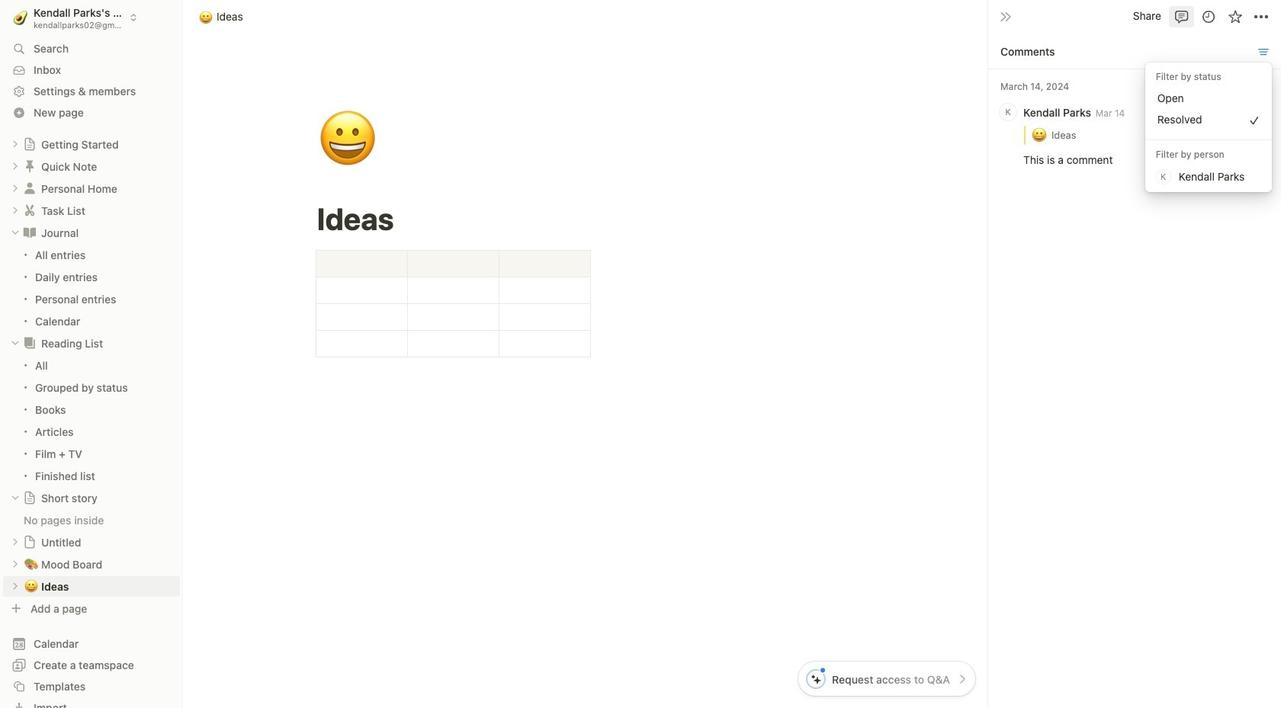 Task type: locate. For each thing, give the bounding box(es) containing it.
change page icon image
[[22, 225, 37, 241], [22, 336, 37, 351], [23, 492, 37, 505]]

1 horizontal spatial 😀 image
[[318, 101, 377, 179]]

1 vertical spatial group
[[0, 355, 183, 487]]

group for the top change page icon
[[0, 244, 183, 333]]

1 vertical spatial change page icon image
[[22, 336, 37, 351]]

0 vertical spatial group
[[0, 244, 183, 333]]

2 group from the top
[[0, 355, 183, 487]]

group
[[0, 244, 183, 333], [0, 355, 183, 487]]

menu
[[1146, 62, 1273, 192]]

0 vertical spatial 😀 image
[[199, 8, 213, 26]]

1 group from the top
[[0, 244, 183, 333]]

😀 image
[[199, 8, 213, 26], [318, 101, 377, 179]]



Task type: vqa. For each thing, say whether or not it's contained in the screenshot.
😀 icon
yes



Task type: describe. For each thing, give the bounding box(es) containing it.
0 horizontal spatial 😀 image
[[199, 8, 213, 26]]

🥑 image
[[13, 8, 28, 27]]

updates image
[[1201, 9, 1217, 24]]

0 vertical spatial change page icon image
[[22, 225, 37, 241]]

favorite image
[[1228, 9, 1243, 24]]

close sidebar image
[[1000, 10, 1012, 23]]

2 vertical spatial change page icon image
[[23, 492, 37, 505]]

group for middle change page icon
[[0, 355, 183, 487]]

comments image
[[1175, 9, 1190, 24]]

1 vertical spatial 😀 image
[[318, 101, 377, 179]]



